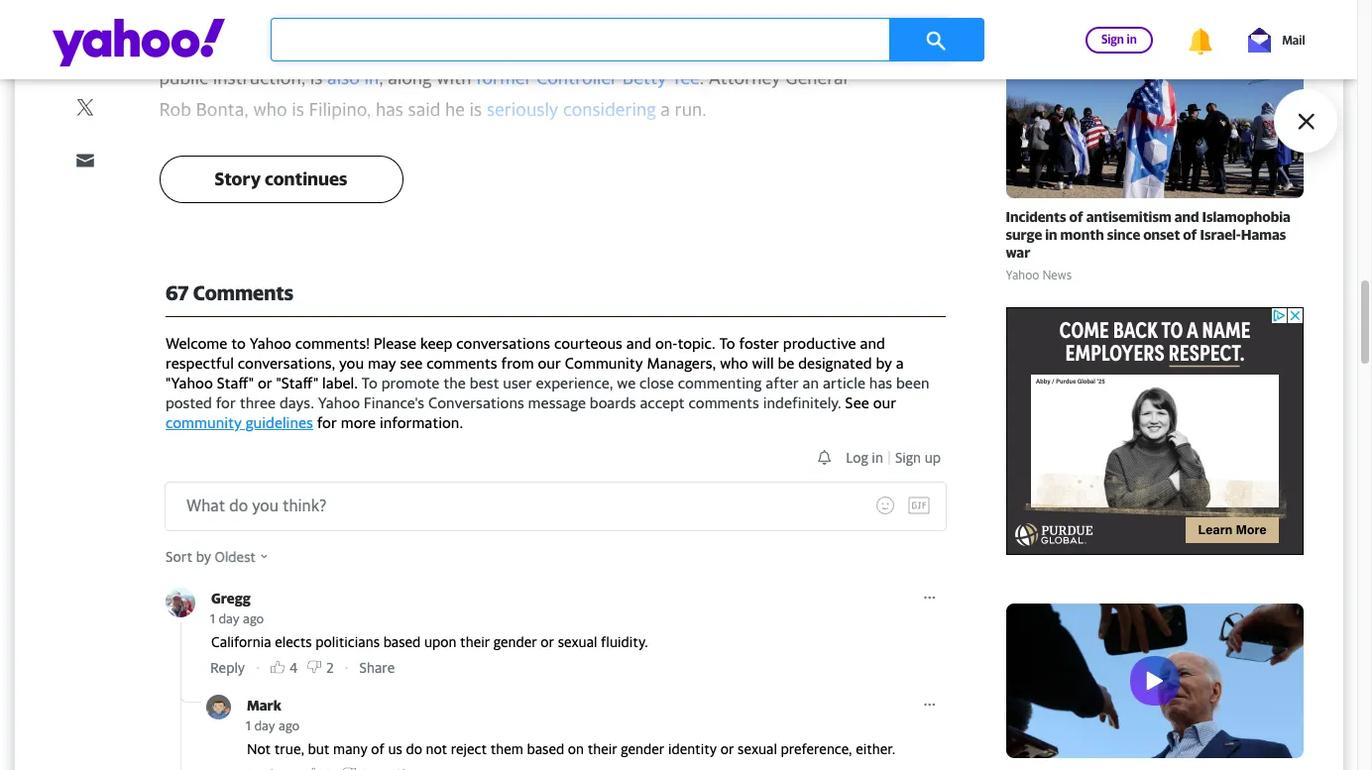 Task type: describe. For each thing, give the bounding box(es) containing it.
said
[[408, 99, 441, 120]]

filipino,
[[309, 99, 371, 120]]

former
[[476, 67, 532, 88]]

bonta,
[[196, 99, 249, 120]]

hamas
[[1242, 227, 1287, 243]]

attorney
[[709, 67, 781, 88]]

also
[[327, 67, 360, 88]]

0 horizontal spatial a
[[661, 99, 670, 120]]

war
[[1006, 244, 1031, 261]]

to
[[463, 3, 480, 24]]

and
[[1175, 209, 1200, 226]]

in for also
[[364, 67, 379, 88]]

general
[[786, 67, 848, 88]]

also in , along with former controller betty yee
[[327, 67, 700, 88]]

onset
[[1144, 227, 1181, 243]]

continues
[[265, 169, 348, 189]]

story continues button
[[159, 156, 403, 203]]

considering
[[563, 99, 656, 120]]

New! search field
[[270, 18, 985, 62]]

mail
[[1283, 32, 1306, 47]]

rob
[[159, 99, 191, 120]]

0 vertical spatial the
[[393, 3, 420, 24]]

sign in
[[1102, 31, 1138, 46]]

1 vertical spatial of
[[1070, 209, 1084, 226]]

of inside her candidacy just a few months into newsom's second term. tony thurmond, the black state superintendent of public instruction, is
[[847, 35, 864, 56]]

along
[[388, 67, 432, 88]]

2 horizontal spatial is
[[470, 99, 482, 120]]

lt.
[[159, 3, 180, 24]]

story continues
[[215, 169, 348, 189]]

Search query text field
[[270, 18, 955, 62]]

few
[[806, 3, 835, 24]]

candidacy
[[671, 3, 753, 24]]

mail link
[[1249, 27, 1306, 52]]

. attorney general rob bonta, who is filipino, has said he is
[[159, 67, 848, 120]]

was
[[358, 3, 389, 24]]

has
[[376, 99, 404, 120]]

formally
[[485, 3, 552, 24]]

israel-
[[1201, 227, 1242, 243]]

he
[[445, 99, 465, 120]]

run.
[[675, 99, 707, 120]]

second
[[347, 35, 405, 56]]

gov.
[[184, 3, 219, 24]]

is inside her candidacy just a few months into newsom's second term. tony thurmond, the black state superintendent of public instruction, is
[[310, 67, 323, 88]]

in inside 'incidents of antisemitism and islamophobia surge in month since onset of israel-hamas war yahoo news'
[[1046, 227, 1058, 243]]

incidents of antisemitism and islamophobia surge in month since onset of israel-hamas war link
[[1006, 209, 1304, 262]]



Task type: vqa. For each thing, say whether or not it's contained in the screenshot.
U.S. at bottom
no



Task type: locate. For each thing, give the bounding box(es) containing it.
1 horizontal spatial is
[[310, 67, 323, 88]]

with
[[437, 67, 472, 88]]

controller
[[537, 67, 618, 88]]

1 vertical spatial in
[[364, 67, 379, 88]]

surge
[[1006, 227, 1043, 243]]

who
[[253, 99, 287, 120]]

toolbar
[[1054, 24, 1306, 56]]

0 vertical spatial a
[[792, 3, 802, 24]]

.
[[700, 67, 704, 88]]

tony
[[457, 35, 496, 56]]

sign
[[1102, 31, 1125, 46]]

announce
[[556, 3, 635, 24]]

her
[[640, 3, 667, 24]]

1 vertical spatial the
[[593, 35, 620, 56]]

is right he
[[470, 99, 482, 120]]

0 vertical spatial of
[[847, 35, 864, 56]]

of up month
[[1070, 209, 1084, 226]]

lt. gov. eleni kounalakis was the first to formally announce
[[159, 3, 635, 24]]

0 vertical spatial in
[[1128, 31, 1138, 46]]

a
[[792, 3, 802, 24], [661, 99, 670, 120]]

seriously considering a run.
[[487, 99, 707, 120]]

first
[[425, 3, 458, 24]]

advertisement region
[[1006, 308, 1304, 556]]

2 vertical spatial of
[[1184, 227, 1198, 243]]

1 vertical spatial a
[[661, 99, 670, 120]]

seriously
[[487, 99, 559, 120]]

2 horizontal spatial in
[[1128, 31, 1138, 46]]

,
[[379, 67, 384, 88]]

is right who
[[292, 99, 304, 120]]

0 horizontal spatial of
[[847, 35, 864, 56]]

is left also
[[310, 67, 323, 88]]

just
[[758, 3, 787, 24]]

antisemitism
[[1087, 209, 1172, 226]]

months
[[159, 35, 221, 56]]

yahoo
[[1006, 268, 1040, 283]]

of down and
[[1184, 227, 1198, 243]]

former controller betty yee link
[[476, 67, 700, 88]]

since
[[1108, 227, 1141, 243]]

month
[[1061, 227, 1105, 243]]

yee
[[672, 67, 700, 88]]

0 horizontal spatial the
[[393, 3, 420, 24]]

eleni
[[224, 3, 262, 24]]

instruction,
[[213, 67, 306, 88]]

a left few
[[792, 3, 802, 24]]

story
[[215, 169, 261, 189]]

in for sign
[[1128, 31, 1138, 46]]

is
[[310, 67, 323, 88], [292, 99, 304, 120], [470, 99, 482, 120]]

formally announce link
[[485, 3, 635, 24]]

in down incidents
[[1046, 227, 1058, 243]]

a left run.
[[661, 99, 670, 120]]

incidents of antisemitism and islamophobia surge in month since onset of israel-hamas war yahoo news
[[1006, 209, 1292, 283]]

0 horizontal spatial is
[[292, 99, 304, 120]]

news
[[1043, 268, 1072, 283]]

0 horizontal spatial in
[[364, 67, 379, 88]]

of up general in the right top of the page
[[847, 35, 864, 56]]

in right also
[[364, 67, 379, 88]]

the
[[393, 3, 420, 24], [593, 35, 620, 56]]

2 horizontal spatial of
[[1184, 227, 1198, 243]]

newsom's
[[262, 35, 342, 56]]

superintendent
[[718, 35, 842, 56]]

into
[[225, 35, 257, 56]]

the right was
[[393, 3, 420, 24]]

her candidacy just a few months into newsom's second term. tony thurmond, the black state superintendent of public instruction, is
[[159, 3, 864, 88]]

betty
[[623, 67, 667, 88]]

of
[[847, 35, 864, 56], [1070, 209, 1084, 226], [1184, 227, 1198, 243]]

1 horizontal spatial in
[[1046, 227, 1058, 243]]

public
[[159, 67, 208, 88]]

the inside her candidacy just a few months into newsom's second term. tony thurmond, the black state superintendent of public instruction, is
[[593, 35, 620, 56]]

a inside her candidacy just a few months into newsom's second term. tony thurmond, the black state superintendent of public instruction, is
[[792, 3, 802, 24]]

seriously considering link
[[487, 99, 656, 120]]

also in link
[[327, 67, 379, 88]]

1 horizontal spatial of
[[1070, 209, 1084, 226]]

1 horizontal spatial a
[[792, 3, 802, 24]]

term.
[[409, 35, 452, 56]]

kounalakis
[[267, 3, 354, 24]]

toolbar containing sign in
[[1054, 24, 1306, 56]]

black
[[625, 35, 668, 56]]

in right sign
[[1128, 31, 1138, 46]]

1 horizontal spatial the
[[593, 35, 620, 56]]

2 vertical spatial in
[[1046, 227, 1058, 243]]

sign in link
[[1086, 26, 1153, 53]]

incidents
[[1006, 209, 1067, 226]]

new!
[[955, 18, 985, 34]]

islamophobia
[[1203, 209, 1292, 226]]

in
[[1128, 31, 1138, 46], [364, 67, 379, 88], [1046, 227, 1058, 243]]

thurmond,
[[500, 35, 588, 56]]

state
[[673, 35, 714, 56]]

the down the announce
[[593, 35, 620, 56]]



